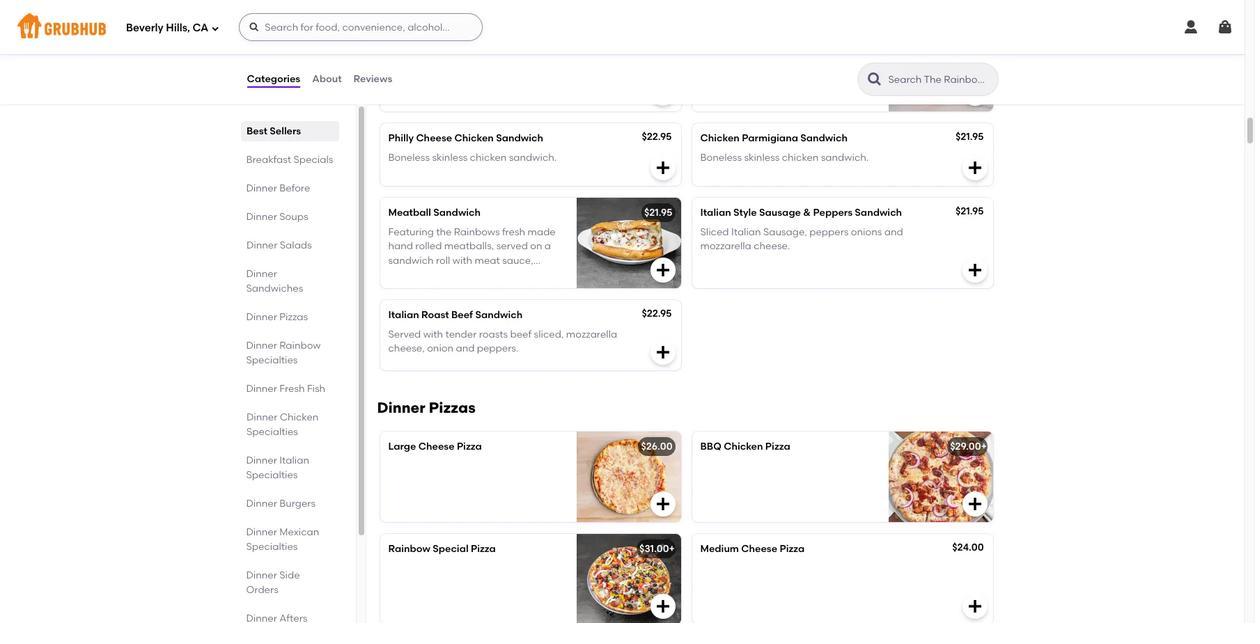 Task type: describe. For each thing, give the bounding box(es) containing it.
$26.00
[[641, 441, 673, 453]]

dinner italian specialties
[[246, 455, 309, 481]]

featuring the rainbows fresh made hand rolled meatballs, served on a sandwich roll with meat sauce, onions and mozzarella cheese.
[[388, 226, 556, 281]]

on
[[530, 241, 542, 252]]

dinner for dinner salads tab
[[246, 240, 277, 252]]

served
[[388, 329, 421, 341]]

$22.95 for served with tender roasts beef sliced, mozzarella cheese, onion and peppers.
[[642, 308, 672, 320]]

rainbow inside dinner rainbow specialties
[[280, 340, 321, 352]]

special
[[433, 543, 469, 555]]

sandwich inside button
[[701, 49, 747, 61]]

fish
[[307, 383, 325, 395]]

thinly
[[459, 49, 485, 61]]

sauce,
[[503, 255, 534, 267]]

salads
[[280, 240, 312, 252]]

dinner before
[[246, 183, 310, 194]]

style
[[734, 207, 757, 219]]

roasts
[[479, 329, 508, 341]]

italian up sliced
[[701, 207, 731, 219]]

breakfast specials tab
[[246, 153, 333, 167]]

sandwich with thinly sliced beef that has been cooked over a dry heat.
[[388, 49, 606, 75]]

meatball sandwich
[[388, 207, 481, 219]]

specialties for rainbow
[[246, 355, 298, 367]]

fresh
[[280, 383, 305, 395]]

beverly
[[126, 21, 163, 34]]

with for thinly
[[437, 49, 457, 61]]

orders
[[246, 585, 279, 596]]

large cheese pizza image
[[577, 432, 681, 522]]

sandwich
[[388, 255, 434, 267]]

cooked
[[388, 64, 424, 75]]

mexican
[[280, 527, 319, 539]]

$21.95 for sliced italian sausage, peppers onions and mozzarella cheese.
[[956, 205, 984, 217]]

peppers
[[813, 207, 853, 219]]

sliced
[[487, 49, 515, 61]]

dinner for dinner pizzas tab
[[246, 311, 277, 323]]

1 vertical spatial beef
[[452, 309, 473, 321]]

beef for mozzarella
[[510, 329, 532, 341]]

medium cheese pizza
[[701, 543, 805, 555]]

dinner burgers tab
[[246, 497, 333, 511]]

with for tender
[[423, 329, 443, 341]]

dinner up large
[[377, 399, 426, 416]]

and inside the "featuring the rainbows fresh made hand rolled meatballs, served on a sandwich roll with meat sauce, onions and mozzarella cheese."
[[422, 269, 441, 281]]

categories
[[247, 73, 300, 85]]

dry
[[457, 64, 473, 75]]

italian inside sliced italian sausage, peppers onions and mozzarella cheese.
[[732, 226, 761, 238]]

search icon image
[[866, 71, 883, 88]]

dinner for dinner side orders tab
[[246, 570, 277, 582]]

$29.00 +
[[951, 441, 987, 453]]

philly cheese chicken sandwich
[[388, 132, 543, 144]]

dinner chicken specialties tab
[[246, 410, 333, 440]]

specialties for chicken
[[246, 426, 298, 438]]

meatball
[[388, 207, 431, 219]]

prime
[[420, 30, 448, 42]]

served with tender roasts beef sliced, mozzarella cheese, onion and peppers.
[[388, 329, 618, 355]]

dinner for dinner chicken specialties tab
[[246, 412, 277, 424]]

before
[[280, 183, 310, 194]]

with for beef
[[749, 49, 769, 61]]

dinner rainbow specialties
[[246, 340, 321, 367]]

1 vertical spatial roast
[[422, 309, 449, 321]]

chicken parmigiana sandwich
[[701, 132, 848, 144]]

reviews
[[354, 73, 392, 85]]

onion
[[427, 343, 454, 355]]

mozzarella for style
[[701, 241, 752, 252]]

dinner sandwiches tab
[[246, 267, 333, 296]]

italian inside dinner italian specialties
[[280, 455, 309, 467]]

dinner pizzas tab
[[246, 310, 333, 325]]

sliced,
[[534, 329, 564, 341]]

breakfast specials
[[246, 154, 333, 166]]

and inside sliced italian sausage, peppers onions and mozzarella cheese.
[[885, 226, 904, 238]]

$22.95 for boneless skinless chicken sandwich.
[[642, 131, 672, 143]]

+ for $31.00
[[669, 543, 675, 555]]

boneless for philly
[[388, 152, 430, 164]]

peppers
[[810, 226, 849, 238]]

beef inside button
[[772, 49, 793, 61]]

meatball sandwich image
[[577, 198, 681, 288]]

sausage
[[760, 207, 801, 219]]

italian style sausage & peppers sandwich
[[701, 207, 902, 219]]

sellers
[[270, 125, 301, 137]]

beverly hills, ca
[[126, 21, 209, 34]]

over
[[426, 64, 446, 75]]

dinner burgers
[[246, 498, 316, 510]]

meat
[[475, 255, 500, 267]]

dinner for the dinner fresh fish tab at the bottom
[[246, 383, 277, 395]]

sausage,
[[764, 226, 808, 238]]

served
[[497, 241, 528, 252]]

chicken down dry
[[455, 132, 494, 144]]

$31.00 +
[[640, 543, 675, 555]]

sandwich inside sandwich with thinly sliced beef that has been cooked over a dry heat.
[[388, 49, 435, 61]]

Search for food, convenience, alcohol... search field
[[239, 13, 483, 41]]

$29.00
[[951, 441, 981, 453]]

onions inside sliced italian sausage, peppers onions and mozzarella cheese.
[[851, 226, 882, 238]]

1 vertical spatial pizzas
[[429, 399, 476, 416]]

dinner rainbow specialties tab
[[246, 339, 333, 368]]

best sellers
[[246, 125, 301, 137]]

mike's prime roast beef sandwich
[[388, 30, 552, 42]]

sliced italian sausage, peppers onions and mozzarella cheese.
[[701, 226, 904, 252]]

&
[[804, 207, 811, 219]]

parmigiana
[[742, 132, 798, 144]]

$21.95 for boneless skinless chicken sandwich.
[[956, 131, 984, 143]]

italian roast beef sandwich
[[388, 309, 523, 321]]

pizzas inside dinner pizzas tab
[[280, 311, 308, 323]]

dinner for dinner before tab
[[246, 183, 277, 194]]

dinner soups
[[246, 211, 308, 223]]

mozzarella for roast
[[566, 329, 618, 341]]

categories button
[[246, 54, 301, 105]]

dinner salads
[[246, 240, 312, 252]]

steak.
[[795, 49, 823, 61]]

reviews button
[[353, 54, 393, 105]]

and inside served with tender roasts beef sliced, mozzarella cheese, onion and peppers.
[[456, 343, 475, 355]]

cheese,
[[388, 343, 425, 355]]



Task type: locate. For each thing, give the bounding box(es) containing it.
onions right peppers
[[851, 226, 882, 238]]

specialties inside dinner rainbow specialties
[[246, 355, 298, 367]]

dinner for dinner italian specialties tab
[[246, 455, 277, 467]]

0 horizontal spatial pizzas
[[280, 311, 308, 323]]

dinner mexican specialties
[[246, 527, 319, 553]]

0 vertical spatial a
[[449, 64, 455, 75]]

cheese. inside sliced italian sausage, peppers onions and mozzarella cheese.
[[754, 241, 790, 252]]

dinner for dinner mexican specialties tab
[[246, 527, 277, 539]]

0 vertical spatial roast
[[451, 30, 478, 42]]

0 horizontal spatial boneless
[[388, 152, 430, 164]]

tab
[[246, 612, 333, 624]]

sliced
[[701, 226, 729, 238]]

0 horizontal spatial mozzarella
[[443, 269, 494, 281]]

dinner italian specialties tab
[[246, 454, 333, 483]]

dinner mexican specialties tab
[[246, 525, 333, 555]]

beef inside sandwich with thinly sliced beef that has been cooked over a dry heat.
[[517, 49, 538, 61]]

rainbow down dinner pizzas tab
[[280, 340, 321, 352]]

2 skinless from the left
[[744, 152, 780, 164]]

+ for $29.00
[[981, 441, 987, 453]]

roll
[[436, 255, 450, 267]]

pizzas up the large cheese pizza
[[429, 399, 476, 416]]

bbq
[[701, 441, 722, 453]]

cheese. down the sauce,
[[496, 269, 533, 281]]

hills,
[[166, 21, 190, 34]]

dinner salads tab
[[246, 238, 333, 253]]

specialties for mexican
[[246, 541, 298, 553]]

dinner down dinner pizzas tab
[[246, 340, 277, 352]]

dinner inside dinner mexican specialties
[[246, 527, 277, 539]]

a left dry
[[449, 64, 455, 75]]

1 horizontal spatial onions
[[851, 226, 882, 238]]

beef for has
[[517, 49, 538, 61]]

1 vertical spatial cheese.
[[496, 269, 533, 281]]

0 horizontal spatial chicken
[[470, 152, 507, 164]]

1 horizontal spatial chicken
[[782, 152, 819, 164]]

0 vertical spatial $22.95
[[642, 131, 672, 143]]

boneless down the philly
[[388, 152, 430, 164]]

a inside sandwich with thinly sliced beef that has been cooked over a dry heat.
[[449, 64, 455, 75]]

large
[[388, 441, 416, 453]]

skinless for parmigiana
[[744, 152, 780, 164]]

beef left steak.
[[772, 49, 793, 61]]

0 horizontal spatial +
[[669, 543, 675, 555]]

boneless
[[388, 152, 430, 164], [701, 152, 742, 164]]

beef left that
[[517, 49, 538, 61]]

chicken for chicken
[[470, 152, 507, 164]]

specialties inside the dinner chicken specialties
[[246, 426, 298, 438]]

pizza for bbq chicken pizza
[[766, 441, 791, 453]]

soups
[[280, 211, 308, 223]]

breakfast
[[246, 154, 291, 166]]

rainbow left 'special'
[[388, 543, 431, 555]]

sandwich with beef steak.
[[701, 49, 823, 61]]

0 vertical spatial beef
[[481, 30, 502, 42]]

0 horizontal spatial cheese.
[[496, 269, 533, 281]]

cheese.
[[754, 241, 790, 252], [496, 269, 533, 281]]

dinner side orders
[[246, 570, 300, 596]]

2 specialties from the top
[[246, 426, 298, 438]]

1 vertical spatial and
[[422, 269, 441, 281]]

1 $22.95 from the top
[[642, 131, 672, 143]]

dinner before tab
[[246, 181, 333, 196]]

boneless skinless chicken sandwich. down philly cheese chicken sandwich
[[388, 152, 557, 164]]

2 vertical spatial cheese
[[742, 543, 778, 555]]

boneless skinless chicken sandwich. down chicken parmigiana sandwich
[[701, 152, 869, 164]]

2 vertical spatial and
[[456, 343, 475, 355]]

beef up sliced
[[481, 30, 502, 42]]

skinless down parmigiana
[[744, 152, 780, 164]]

dinner down the "dinner fresh fish"
[[246, 412, 277, 424]]

with up 'over'
[[437, 49, 457, 61]]

0 vertical spatial +
[[981, 441, 987, 453]]

1 chicken from the left
[[470, 152, 507, 164]]

large cheese pizza
[[388, 441, 482, 453]]

0 horizontal spatial a
[[449, 64, 455, 75]]

made
[[528, 226, 556, 238]]

1 horizontal spatial a
[[545, 241, 551, 252]]

dinner inside dinner side orders
[[246, 570, 277, 582]]

chicken
[[455, 132, 494, 144], [701, 132, 740, 144], [280, 412, 318, 424], [724, 441, 763, 453]]

dinner down the dinner chicken specialties on the bottom
[[246, 455, 277, 467]]

0 vertical spatial cheese
[[416, 132, 452, 144]]

dinner for dinner sandwiches 'tab'
[[246, 268, 277, 280]]

1 horizontal spatial pizzas
[[429, 399, 476, 416]]

pizzas down sandwiches on the top
[[280, 311, 308, 323]]

1 horizontal spatial boneless
[[701, 152, 742, 164]]

2 $22.95 from the top
[[642, 308, 672, 320]]

0 horizontal spatial sandwich.
[[509, 152, 557, 164]]

0 horizontal spatial skinless
[[432, 152, 468, 164]]

0 vertical spatial dinner pizzas
[[246, 311, 308, 323]]

mozzarella down sliced
[[701, 241, 752, 252]]

bbq chicken pizza
[[701, 441, 791, 453]]

onions down sandwich
[[388, 269, 419, 281]]

beef
[[481, 30, 502, 42], [452, 309, 473, 321]]

and down tender
[[456, 343, 475, 355]]

cheese right medium
[[742, 543, 778, 555]]

boneless for chicken
[[701, 152, 742, 164]]

2 boneless from the left
[[701, 152, 742, 164]]

boneless down chicken parmigiana sandwich
[[701, 152, 742, 164]]

1 horizontal spatial roast
[[451, 30, 478, 42]]

roast up tender
[[422, 309, 449, 321]]

medium
[[701, 543, 739, 555]]

a right the on
[[545, 241, 551, 252]]

italian
[[701, 207, 731, 219], [732, 226, 761, 238], [388, 309, 419, 321], [280, 455, 309, 467]]

dinner down the breakfast
[[246, 183, 277, 194]]

dinner sandwiches
[[246, 268, 303, 295]]

meatballs,
[[444, 241, 494, 252]]

chicken right bbq
[[724, 441, 763, 453]]

specials
[[294, 154, 333, 166]]

rainbow special pizza
[[388, 543, 496, 555]]

dinner fresh fish
[[246, 383, 325, 395]]

sandwich. for philly cheese chicken sandwich
[[509, 152, 557, 164]]

rolled
[[416, 241, 442, 252]]

the
[[436, 226, 452, 238]]

1 specialties from the top
[[246, 355, 298, 367]]

2 horizontal spatial and
[[885, 226, 904, 238]]

0 vertical spatial and
[[885, 226, 904, 238]]

with down meatballs,
[[453, 255, 473, 267]]

featuring
[[388, 226, 434, 238]]

1 horizontal spatial cheese.
[[754, 241, 790, 252]]

mike's
[[388, 30, 418, 42]]

with inside button
[[749, 49, 769, 61]]

sandwich with beef steak. button
[[692, 21, 993, 111]]

a
[[449, 64, 455, 75], [545, 241, 551, 252]]

dinner pizzas down sandwiches on the top
[[246, 311, 308, 323]]

mozzarella inside served with tender roasts beef sliced, mozzarella cheese, onion and peppers.
[[566, 329, 618, 341]]

0 horizontal spatial roast
[[422, 309, 449, 321]]

dinner fresh fish tab
[[246, 382, 333, 396]]

chicken down chicken parmigiana sandwich
[[782, 152, 819, 164]]

pizza for large cheese pizza
[[457, 441, 482, 453]]

dinner down 'dinner burgers'
[[246, 527, 277, 539]]

dinner inside dinner rainbow specialties
[[246, 340, 277, 352]]

cheese. inside the "featuring the rainbows fresh made hand rolled meatballs, served on a sandwich roll with meat sauce, onions and mozzarella cheese."
[[496, 269, 533, 281]]

cheese
[[416, 132, 452, 144], [419, 441, 455, 453], [742, 543, 778, 555]]

philly cheese steak sandwich image
[[889, 21, 993, 111]]

that
[[541, 49, 560, 61]]

dinner left fresh
[[246, 383, 277, 395]]

1 horizontal spatial and
[[456, 343, 475, 355]]

1 skinless from the left
[[432, 152, 468, 164]]

and right peppers
[[885, 226, 904, 238]]

philly
[[388, 132, 414, 144]]

dinner up orders
[[246, 570, 277, 582]]

2 sandwich. from the left
[[821, 152, 869, 164]]

0 vertical spatial mozzarella
[[701, 241, 752, 252]]

cheese for large
[[419, 441, 455, 453]]

and down roll
[[422, 269, 441, 281]]

dinner left soups
[[246, 211, 277, 223]]

specialties for italian
[[246, 470, 298, 481]]

dinner for dinner burgers tab
[[246, 498, 277, 510]]

side
[[280, 570, 300, 582]]

1 horizontal spatial mozzarella
[[566, 329, 618, 341]]

peppers.
[[477, 343, 519, 355]]

2 boneless skinless chicken sandwich. from the left
[[701, 152, 869, 164]]

best
[[246, 125, 267, 137]]

skinless for cheese
[[432, 152, 468, 164]]

with up onion on the bottom
[[423, 329, 443, 341]]

dinner inside the dinner chicken specialties
[[246, 412, 277, 424]]

$31.00
[[640, 543, 669, 555]]

specialties inside dinner mexican specialties
[[246, 541, 298, 553]]

4 specialties from the top
[[246, 541, 298, 553]]

mozzarella down the "meat"
[[443, 269, 494, 281]]

with left steak.
[[749, 49, 769, 61]]

boneless skinless chicken sandwich. for sandwich
[[701, 152, 869, 164]]

chicken for sandwich
[[782, 152, 819, 164]]

with inside sandwich with thinly sliced beef that has been cooked over a dry heat.
[[437, 49, 457, 61]]

1 horizontal spatial boneless skinless chicken sandwich.
[[701, 152, 869, 164]]

0 horizontal spatial dinner pizzas
[[246, 311, 308, 323]]

beef inside served with tender roasts beef sliced, mozzarella cheese, onion and peppers.
[[510, 329, 532, 341]]

2 horizontal spatial mozzarella
[[701, 241, 752, 252]]

burgers
[[280, 498, 316, 510]]

mozzarella right sliced,
[[566, 329, 618, 341]]

pizza for medium cheese pizza
[[780, 543, 805, 555]]

cheese for philly
[[416, 132, 452, 144]]

best sellers tab
[[246, 124, 333, 139]]

1 vertical spatial a
[[545, 241, 551, 252]]

dinner down dinner soups at the top left of page
[[246, 240, 277, 252]]

mozzarella inside sliced italian sausage, peppers onions and mozzarella cheese.
[[701, 241, 752, 252]]

0 horizontal spatial boneless skinless chicken sandwich.
[[388, 152, 557, 164]]

chicken
[[470, 152, 507, 164], [782, 152, 819, 164]]

chicken down philly cheese chicken sandwich
[[470, 152, 507, 164]]

dinner inside dinner italian specialties
[[246, 455, 277, 467]]

with
[[437, 49, 457, 61], [749, 49, 769, 61], [453, 255, 473, 267], [423, 329, 443, 341]]

1 horizontal spatial sandwich.
[[821, 152, 869, 164]]

boneless skinless chicken sandwich. for chicken
[[388, 152, 557, 164]]

italian down style
[[732, 226, 761, 238]]

0 vertical spatial rainbow
[[280, 340, 321, 352]]

specialties
[[246, 355, 298, 367], [246, 426, 298, 438], [246, 470, 298, 481], [246, 541, 298, 553]]

rainbow
[[280, 340, 321, 352], [388, 543, 431, 555]]

dinner soups tab
[[246, 210, 333, 224]]

$22.95
[[642, 131, 672, 143], [642, 308, 672, 320]]

2 vertical spatial mozzarella
[[566, 329, 618, 341]]

1 vertical spatial cheese
[[419, 441, 455, 453]]

Search The Rainbow Bar and Grill search field
[[887, 73, 994, 86]]

specialties inside dinner italian specialties
[[246, 470, 298, 481]]

italian down dinner chicken specialties tab
[[280, 455, 309, 467]]

cheese. down sausage,
[[754, 241, 790, 252]]

dinner chicken specialties
[[246, 412, 318, 438]]

1 sandwich. from the left
[[509, 152, 557, 164]]

dinner inside tab
[[246, 211, 277, 223]]

0 vertical spatial pizzas
[[280, 311, 308, 323]]

tender
[[446, 329, 477, 341]]

1 horizontal spatial skinless
[[744, 152, 780, 164]]

1 vertical spatial mozzarella
[[443, 269, 494, 281]]

1 boneless from the left
[[388, 152, 430, 164]]

about button
[[312, 54, 343, 105]]

dinner for dinner soups tab
[[246, 211, 277, 223]]

pizzas
[[280, 311, 308, 323], [429, 399, 476, 416]]

1 horizontal spatial dinner pizzas
[[377, 399, 476, 416]]

1 horizontal spatial rainbow
[[388, 543, 431, 555]]

specialties up the "dinner fresh fish"
[[246, 355, 298, 367]]

sandwiches
[[246, 283, 303, 295]]

sandwich. for chicken parmigiana sandwich
[[821, 152, 869, 164]]

chicken down fresh
[[280, 412, 318, 424]]

0 vertical spatial cheese.
[[754, 241, 790, 252]]

has
[[563, 49, 580, 61]]

chicken left parmigiana
[[701, 132, 740, 144]]

1 vertical spatial rainbow
[[388, 543, 431, 555]]

a for over
[[449, 64, 455, 75]]

1 vertical spatial +
[[669, 543, 675, 555]]

beef up tender
[[452, 309, 473, 321]]

dinner side orders tab
[[246, 569, 333, 598]]

dinner up sandwiches on the top
[[246, 268, 277, 280]]

cheese right large
[[419, 441, 455, 453]]

1 vertical spatial $22.95
[[642, 308, 672, 320]]

italian up served
[[388, 309, 419, 321]]

0 horizontal spatial onions
[[388, 269, 419, 281]]

rainbow special pizza image
[[577, 534, 681, 624]]

+
[[981, 441, 987, 453], [669, 543, 675, 555]]

bbq chicken pizza image
[[889, 432, 993, 522]]

pizza for rainbow special pizza
[[471, 543, 496, 555]]

chicken inside the dinner chicken specialties
[[280, 412, 318, 424]]

specialties up dinner italian specialties
[[246, 426, 298, 438]]

with inside served with tender roasts beef sliced, mozzarella cheese, onion and peppers.
[[423, 329, 443, 341]]

dinner inside dinner sandwiches
[[246, 268, 277, 280]]

$24.00
[[953, 542, 984, 554]]

svg image
[[1183, 19, 1200, 36], [249, 22, 260, 33], [967, 85, 984, 102], [655, 262, 671, 279], [967, 496, 984, 513], [655, 598, 671, 615], [967, 598, 984, 615]]

and
[[885, 226, 904, 238], [422, 269, 441, 281], [456, 343, 475, 355]]

dinner for dinner rainbow specialties tab
[[246, 340, 277, 352]]

1 boneless skinless chicken sandwich. from the left
[[388, 152, 557, 164]]

dinner left burgers
[[246, 498, 277, 510]]

been
[[582, 49, 606, 61]]

with inside the "featuring the rainbows fresh made hand rolled meatballs, served on a sandwich roll with meat sauce, onions and mozzarella cheese."
[[453, 255, 473, 267]]

specialties up 'dinner burgers'
[[246, 470, 298, 481]]

a for on
[[545, 241, 551, 252]]

0 vertical spatial onions
[[851, 226, 882, 238]]

mozzarella
[[701, 241, 752, 252], [443, 269, 494, 281], [566, 329, 618, 341]]

svg image
[[1217, 19, 1234, 36], [211, 24, 220, 32], [655, 159, 671, 176], [967, 159, 984, 176], [967, 262, 984, 279], [655, 344, 671, 361], [655, 496, 671, 513]]

rainbows
[[454, 226, 500, 238]]

mozzarella inside the "featuring the rainbows fresh made hand rolled meatballs, served on a sandwich roll with meat sauce, onions and mozzarella cheese."
[[443, 269, 494, 281]]

1 horizontal spatial beef
[[481, 30, 502, 42]]

roast up thinly
[[451, 30, 478, 42]]

2 chicken from the left
[[782, 152, 819, 164]]

dinner pizzas inside tab
[[246, 311, 308, 323]]

cheese right the philly
[[416, 132, 452, 144]]

heat.
[[475, 64, 499, 75]]

0 horizontal spatial beef
[[452, 309, 473, 321]]

1 horizontal spatial +
[[981, 441, 987, 453]]

cheese for medium
[[742, 543, 778, 555]]

dinner pizzas up the large cheese pizza
[[377, 399, 476, 416]]

sandwich.
[[509, 152, 557, 164], [821, 152, 869, 164]]

dinner down sandwiches on the top
[[246, 311, 277, 323]]

specialties down mexican
[[246, 541, 298, 553]]

beef up "peppers." at bottom left
[[510, 329, 532, 341]]

onions inside the "featuring the rainbows fresh made hand rolled meatballs, served on a sandwich roll with meat sauce, onions and mozzarella cheese."
[[388, 269, 419, 281]]

1 vertical spatial dinner pizzas
[[377, 399, 476, 416]]

about
[[312, 73, 342, 85]]

main navigation navigation
[[0, 0, 1245, 54]]

0 horizontal spatial rainbow
[[280, 340, 321, 352]]

skinless down philly cheese chicken sandwich
[[432, 152, 468, 164]]

ca
[[193, 21, 209, 34]]

0 horizontal spatial and
[[422, 269, 441, 281]]

a inside the "featuring the rainbows fresh made hand rolled meatballs, served on a sandwich roll with meat sauce, onions and mozzarella cheese."
[[545, 241, 551, 252]]

hand
[[388, 241, 413, 252]]

3 specialties from the top
[[246, 470, 298, 481]]

skinless
[[432, 152, 468, 164], [744, 152, 780, 164]]

1 vertical spatial onions
[[388, 269, 419, 281]]



Task type: vqa. For each thing, say whether or not it's contained in the screenshot.
the has
yes



